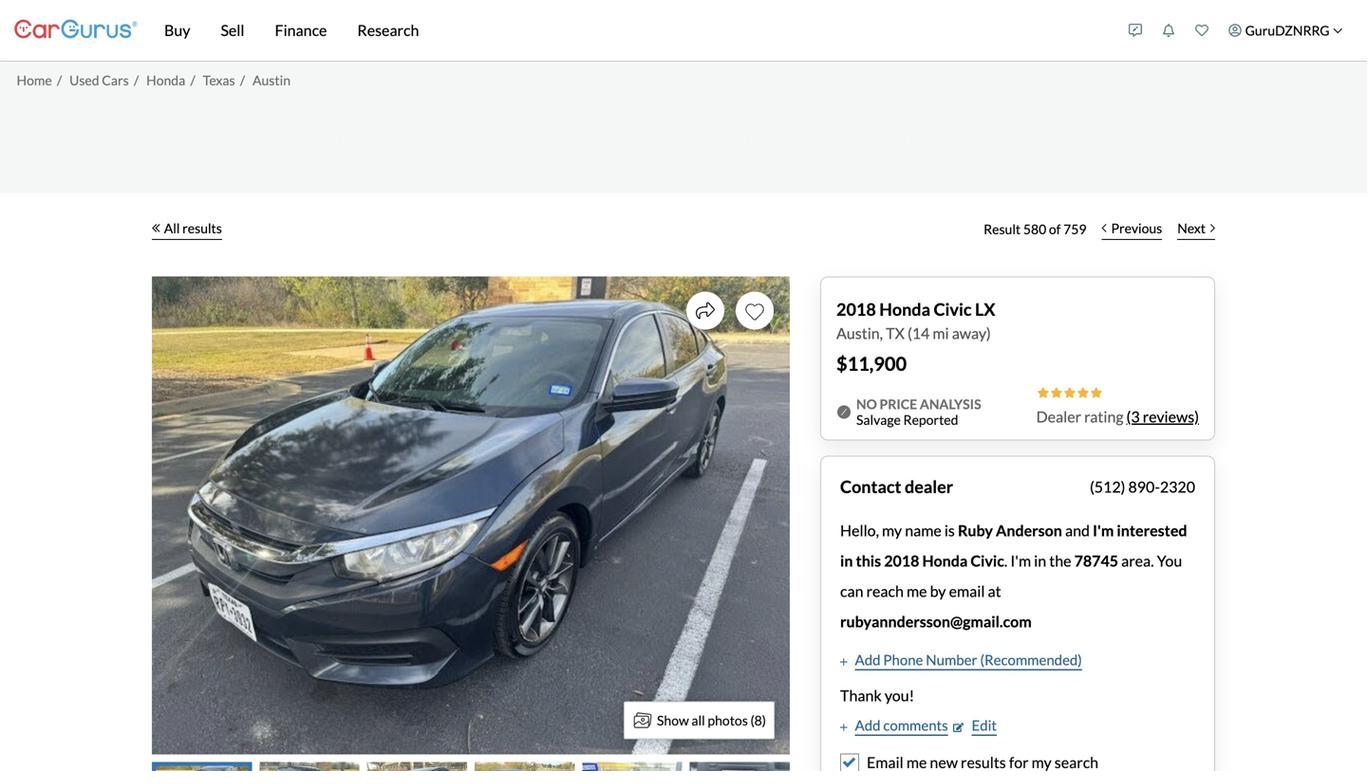 Task type: describe. For each thing, give the bounding box(es) containing it.
2018 for lx
[[837, 299, 876, 320]]

gurudznrrg menu
[[1119, 4, 1353, 57]]

all
[[164, 220, 180, 236]]

gurudznrrg
[[1245, 22, 1330, 38]]

view vehicle photo 3 image
[[367, 763, 467, 772]]

photos
[[708, 713, 748, 729]]

contact dealer
[[840, 477, 953, 498]]

plus image
[[840, 658, 847, 667]]

sell button
[[206, 0, 260, 61]]

in inside i'm interested in this
[[840, 552, 853, 571]]

dealer rating (3 reviews)
[[1036, 408, 1199, 426]]

.
[[1004, 552, 1008, 571]]

cars
[[102, 72, 129, 88]]

580
[[1023, 221, 1047, 237]]

phone
[[883, 652, 923, 669]]

dealer
[[905, 477, 953, 498]]

buy button
[[149, 0, 206, 61]]

by
[[930, 583, 946, 601]]

thank
[[840, 687, 882, 706]]

add comments button
[[840, 715, 948, 737]]

buy
[[164, 21, 190, 39]]

2018 for .
[[884, 552, 919, 571]]

you!
[[885, 687, 914, 706]]

civic for .
[[971, 552, 1004, 571]]

add for add comments
[[855, 717, 881, 734]]

(3 reviews) button
[[1127, 406, 1199, 429]]

austin,
[[837, 324, 883, 343]]

(14
[[908, 324, 930, 343]]

$11,900
[[837, 353, 907, 376]]

of
[[1049, 221, 1061, 237]]

analysis
[[920, 396, 981, 412]]

research
[[357, 21, 419, 39]]

edit button
[[954, 715, 997, 737]]

finance
[[275, 21, 327, 39]]

saved cars image
[[1196, 24, 1209, 37]]

2 / from the left
[[134, 72, 139, 88]]

used cars link
[[69, 72, 129, 88]]

chevron right image
[[1211, 224, 1215, 233]]

texas link
[[203, 72, 235, 88]]

view vehicle photo 1 image
[[152, 763, 252, 772]]

show all photos (8)
[[657, 713, 766, 729]]

2 in from the left
[[1034, 552, 1047, 571]]

view vehicle photo 6 image
[[690, 763, 790, 772]]

chevron left image
[[1102, 224, 1107, 233]]

honda for .
[[922, 552, 968, 571]]

home / used cars / honda / texas / austin
[[17, 72, 291, 88]]

0 vertical spatial honda
[[146, 72, 185, 88]]

view vehicle photo 2 image
[[260, 763, 360, 772]]

reported
[[904, 412, 959, 428]]

thank you!
[[840, 687, 914, 706]]

2018 honda civic lx austin, tx (14 mi away)
[[837, 299, 996, 343]]

lx
[[975, 299, 996, 320]]

(3
[[1127, 408, 1140, 426]]

at
[[988, 583, 1001, 601]]

ruby
[[958, 522, 993, 540]]

honda for lx
[[879, 299, 931, 320]]

name
[[905, 522, 942, 540]]

salvage
[[856, 412, 901, 428]]

used
[[69, 72, 99, 88]]

4 / from the left
[[240, 72, 245, 88]]

2320
[[1160, 478, 1195, 497]]

all
[[692, 713, 705, 729]]

share image
[[696, 301, 715, 320]]

(512)
[[1090, 478, 1126, 497]]

civic for lx
[[934, 299, 972, 320]]

view vehicle photo 4 image
[[475, 763, 575, 772]]

next
[[1178, 220, 1206, 236]]

anderson
[[996, 522, 1062, 540]]

no
[[856, 396, 877, 412]]

result 580 of 759
[[984, 221, 1087, 237]]

add a car review image
[[1129, 24, 1142, 37]]

rating
[[1084, 408, 1124, 426]]

this
[[856, 552, 881, 571]]

contact
[[840, 477, 902, 498]]

0 horizontal spatial i'm
[[1011, 552, 1031, 571]]

mi
[[933, 324, 949, 343]]

price
[[880, 396, 917, 412]]

home link
[[17, 72, 52, 88]]

890-
[[1129, 478, 1160, 497]]

the
[[1049, 552, 1072, 571]]

can
[[840, 583, 864, 601]]

i'm interested in this
[[840, 522, 1187, 571]]



Task type: vqa. For each thing, say whether or not it's contained in the screenshot.
"Finance" on the left top of the page
yes



Task type: locate. For each thing, give the bounding box(es) containing it.
(512) 890-2320
[[1090, 478, 1195, 497]]

sell
[[221, 21, 245, 39]]

add phone number (recommended)
[[855, 652, 1082, 669]]

in left the
[[1034, 552, 1047, 571]]

civic up at
[[971, 552, 1004, 571]]

honda link
[[146, 72, 185, 88]]

hello,
[[840, 522, 879, 540]]

i'm right .
[[1011, 552, 1031, 571]]

0 horizontal spatial 2018
[[837, 299, 876, 320]]

area.
[[1121, 552, 1154, 571]]

dealer
[[1036, 408, 1082, 426]]

add inside button
[[855, 652, 881, 669]]

add right plus image
[[855, 717, 881, 734]]

view vehicle photo 5 image
[[582, 763, 682, 772]]

menu bar containing buy
[[138, 0, 1119, 61]]

menu bar
[[138, 0, 1119, 61]]

0 vertical spatial add
[[855, 652, 881, 669]]

i'm right and
[[1093, 522, 1114, 540]]

comments
[[883, 717, 948, 734]]

hello, my name is ruby anderson and
[[840, 522, 1093, 540]]

1 horizontal spatial 2018
[[884, 552, 919, 571]]

2018
[[837, 299, 876, 320], [884, 552, 919, 571]]

honda up tx
[[879, 299, 931, 320]]

show all photos (8) link
[[624, 702, 775, 740]]

previous link
[[1094, 208, 1170, 250]]

next link
[[1170, 208, 1223, 250]]

all results link
[[152, 208, 222, 250]]

user icon image
[[1229, 24, 1242, 37]]

civic
[[934, 299, 972, 320], [971, 552, 1004, 571]]

show
[[657, 713, 689, 729]]

texas
[[203, 72, 235, 88]]

result
[[984, 221, 1021, 237]]

1 vertical spatial honda
[[879, 299, 931, 320]]

3 / from the left
[[190, 72, 195, 88]]

2018 down my at the bottom of page
[[884, 552, 919, 571]]

my
[[882, 522, 902, 540]]

(8)
[[751, 713, 766, 729]]

cargurus logo homepage link image
[[14, 3, 138, 57]]

1 / from the left
[[57, 72, 62, 88]]

1 horizontal spatial in
[[1034, 552, 1047, 571]]

/ right texas
[[240, 72, 245, 88]]

1 vertical spatial add
[[855, 717, 881, 734]]

previous
[[1111, 220, 1162, 236]]

austin
[[253, 72, 291, 88]]

reviews)
[[1143, 408, 1199, 426]]

honda down is
[[922, 552, 968, 571]]

you
[[1157, 552, 1182, 571]]

add
[[855, 652, 881, 669], [855, 717, 881, 734]]

chevron down image
[[1333, 25, 1343, 35]]

gurudznrrg menu item
[[1219, 4, 1353, 57]]

2 add from the top
[[855, 717, 881, 734]]

vehicle full photo image
[[152, 277, 790, 755]]

0 vertical spatial civic
[[934, 299, 972, 320]]

rubyanndersson@gmail.com
[[840, 613, 1032, 631]]

2018 honda civic . i'm in the 78745
[[884, 552, 1119, 571]]

/ left used on the top of the page
[[57, 72, 62, 88]]

civic up mi
[[934, 299, 972, 320]]

add inside add comments button
[[855, 717, 881, 734]]

0 vertical spatial i'm
[[1093, 522, 1114, 540]]

plus image
[[840, 723, 847, 733]]

no price analysis salvage reported
[[856, 396, 981, 428]]

honda inside 2018 honda civic lx austin, tx (14 mi away)
[[879, 299, 931, 320]]

/ right cars
[[134, 72, 139, 88]]

advertisement region
[[338, 98, 1029, 184]]

add right plus icon
[[855, 652, 881, 669]]

2 vertical spatial honda
[[922, 552, 968, 571]]

away)
[[952, 324, 991, 343]]

/ left texas
[[190, 72, 195, 88]]

cargurus logo homepage link link
[[14, 3, 138, 57]]

add phone number (recommended) button
[[840, 650, 1082, 671]]

in left this
[[840, 552, 853, 571]]

759
[[1064, 221, 1087, 237]]

1 horizontal spatial i'm
[[1093, 522, 1114, 540]]

0 vertical spatial 2018
[[837, 299, 876, 320]]

reach
[[867, 583, 904, 601]]

home
[[17, 72, 52, 88]]

interested
[[1117, 522, 1187, 540]]

is
[[945, 522, 955, 540]]

1 vertical spatial i'm
[[1011, 552, 1031, 571]]

edit image
[[954, 723, 964, 733]]

1 vertical spatial civic
[[971, 552, 1004, 571]]

add comments
[[855, 717, 948, 734]]

gurudznrrg button
[[1219, 4, 1353, 57]]

civic inside 2018 honda civic lx austin, tx (14 mi away)
[[934, 299, 972, 320]]

open notifications image
[[1162, 24, 1176, 37]]

(recommended)
[[980, 652, 1082, 669]]

78745
[[1074, 552, 1119, 571]]

me
[[907, 583, 927, 601]]

email
[[949, 583, 985, 601]]

tab list
[[152, 763, 790, 772]]

2018 up austin,
[[837, 299, 876, 320]]

number
[[926, 652, 978, 669]]

2018 inside 2018 honda civic lx austin, tx (14 mi away)
[[837, 299, 876, 320]]

tx
[[886, 324, 905, 343]]

i'm inside i'm interested in this
[[1093, 522, 1114, 540]]

honda
[[146, 72, 185, 88], [879, 299, 931, 320], [922, 552, 968, 571]]

i'm
[[1093, 522, 1114, 540], [1011, 552, 1031, 571]]

edit
[[972, 717, 997, 734]]

finance button
[[260, 0, 342, 61]]

and
[[1065, 522, 1090, 540]]

1 add from the top
[[855, 652, 881, 669]]

all results
[[164, 220, 222, 236]]

0 horizontal spatial in
[[840, 552, 853, 571]]

in
[[840, 552, 853, 571], [1034, 552, 1047, 571]]

1 vertical spatial 2018
[[884, 552, 919, 571]]

add for add phone number (recommended)
[[855, 652, 881, 669]]

chevron double left image
[[152, 224, 160, 233]]

research button
[[342, 0, 434, 61]]

honda right cars
[[146, 72, 185, 88]]

results
[[182, 220, 222, 236]]

1 in from the left
[[840, 552, 853, 571]]

area. you can reach me by email at
[[840, 552, 1182, 601]]



